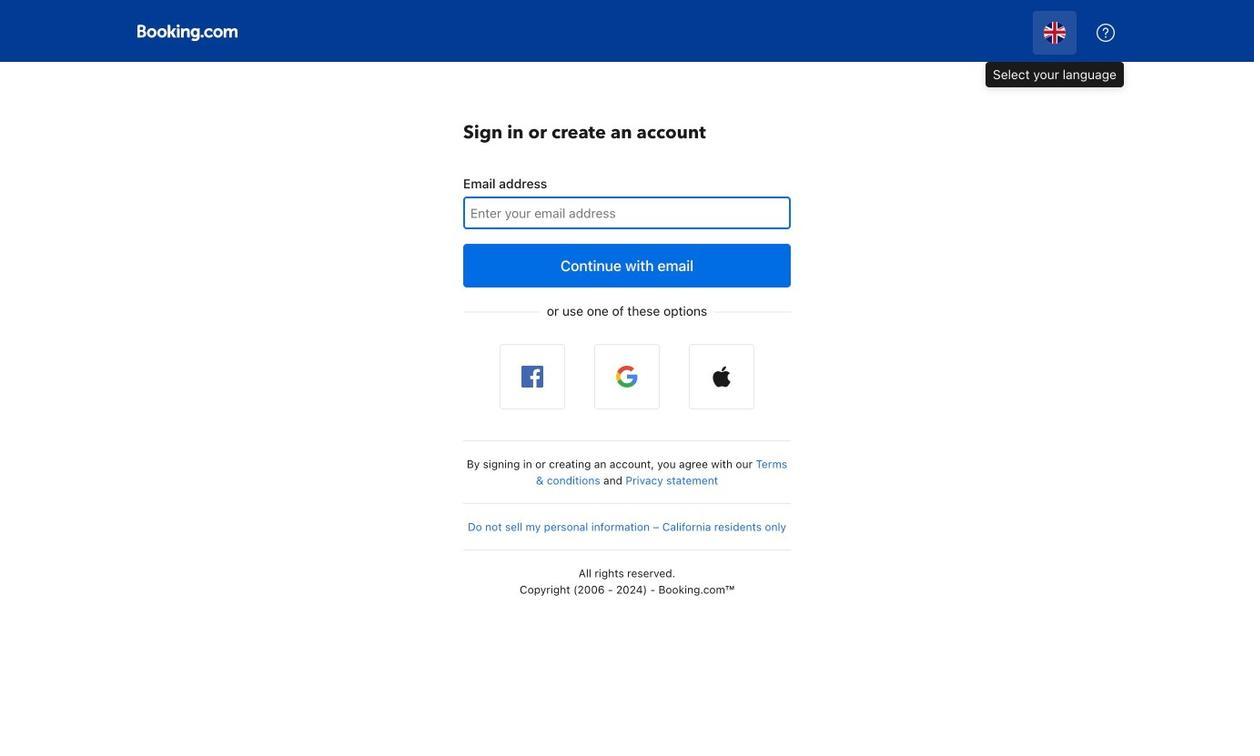 Task type: vqa. For each thing, say whether or not it's contained in the screenshot.
Other travelers link
no



Task type: describe. For each thing, give the bounding box(es) containing it.
Enter your email address email field
[[463, 197, 791, 229]]



